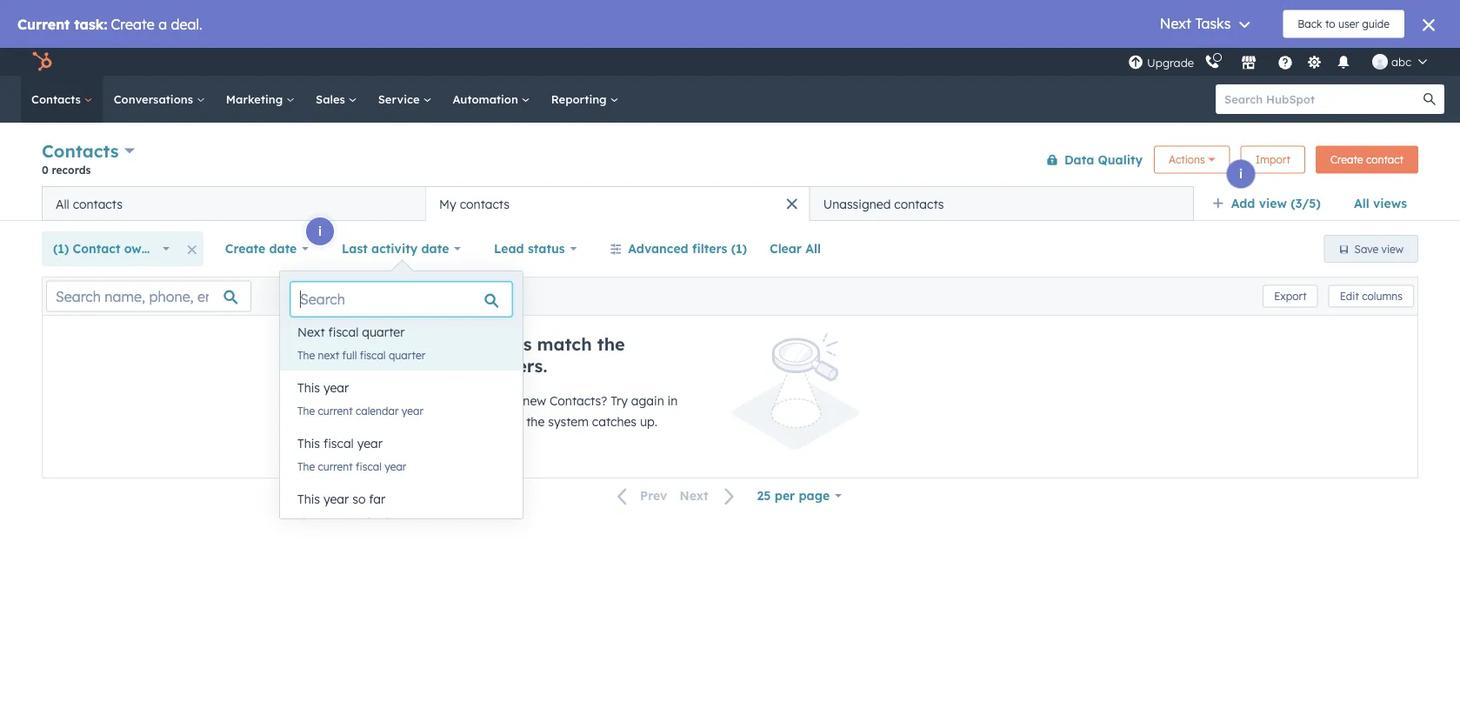 Task type: describe. For each thing, give the bounding box(es) containing it.
conversations
[[114, 92, 196, 106]]

conversations link
[[103, 76, 216, 123]]

create date
[[225, 241, 297, 256]]

contacts button
[[42, 138, 135, 164]]

few
[[435, 414, 456, 429]]

data quality
[[1065, 152, 1143, 167]]

automation link
[[442, 76, 541, 123]]

to inside expecting to see new contacts? try again in a few seconds as the system catches up.
[[485, 393, 497, 408]]

all for all contacts
[[56, 196, 69, 211]]

notifications button
[[1329, 48, 1359, 76]]

contact
[[73, 241, 120, 256]]

no
[[424, 333, 449, 355]]

contacts inside no contacts match the current filters.
[[455, 333, 532, 355]]

this year button
[[280, 371, 523, 405]]

year down "this year the current calendar year"
[[357, 436, 383, 451]]

calling icon button
[[1198, 50, 1227, 73]]

all for all views
[[1354, 196, 1370, 211]]

expecting
[[424, 393, 482, 408]]

in
[[668, 393, 678, 408]]

(1) contact owner button
[[42, 231, 181, 266]]

see
[[500, 393, 520, 408]]

current inside no contacts match the current filters.
[[424, 355, 488, 377]]

import
[[1256, 153, 1291, 166]]

columns
[[1362, 290, 1403, 303]]

the inside next fiscal quarter the next full fiscal quarter
[[297, 348, 315, 361]]

reporting
[[551, 92, 610, 106]]

lead status button
[[483, 231, 588, 266]]

create for create contact
[[1331, 153, 1363, 166]]

last activity date button
[[331, 231, 472, 266]]

reporting link
[[541, 76, 629, 123]]

current inside this year so far the current calendar year up to now
[[318, 515, 353, 528]]

unassigned contacts button
[[810, 186, 1194, 221]]

settings link
[[1304, 53, 1326, 71]]

contacts for all contacts
[[73, 196, 123, 211]]

contacts link
[[21, 76, 103, 123]]

service link
[[368, 76, 442, 123]]

0 horizontal spatial i button
[[306, 217, 334, 245]]

status
[[528, 241, 565, 256]]

clear all
[[770, 241, 821, 256]]

view for save
[[1382, 242, 1404, 255]]

automation
[[453, 92, 522, 106]]

page
[[799, 488, 830, 503]]

1 horizontal spatial i
[[1239, 166, 1243, 181]]

save
[[1355, 242, 1379, 255]]

(3/5)
[[1291, 196, 1321, 211]]

next
[[318, 348, 339, 361]]

calendar inside "this year the current calendar year"
[[356, 404, 399, 417]]

advanced
[[628, 241, 689, 256]]

create for create date
[[225, 241, 265, 256]]

far
[[369, 491, 386, 507]]

contacts?
[[550, 393, 607, 408]]

match
[[537, 333, 592, 355]]

records
[[52, 163, 91, 176]]

lead status
[[494, 241, 565, 256]]

add view (3/5)
[[1232, 196, 1321, 211]]

Search HubSpot search field
[[1216, 84, 1429, 114]]

fiscal down "this year the current calendar year"
[[324, 436, 354, 451]]

create contact
[[1331, 153, 1404, 166]]

edit
[[1340, 290, 1359, 303]]

catches
[[592, 414, 637, 429]]

the inside no contacts match the current filters.
[[597, 333, 625, 355]]

fiscal up far
[[356, 460, 382, 473]]

year left the so
[[324, 491, 349, 507]]

0 records
[[42, 163, 91, 176]]

list box containing next fiscal quarter
[[280, 315, 523, 538]]

year up this year so far button
[[385, 460, 407, 473]]

fiscal up full
[[328, 324, 359, 340]]

the inside expecting to see new contacts? try again in a few seconds as the system catches up.
[[526, 414, 545, 429]]

25 per page
[[757, 488, 830, 503]]

to inside this year so far the current calendar year up to now
[[442, 515, 452, 528]]

no contacts match the current filters.
[[424, 333, 625, 377]]

try
[[611, 393, 628, 408]]

this fiscal year button
[[280, 426, 523, 461]]

contacts inside popup button
[[42, 140, 119, 162]]

service
[[378, 92, 423, 106]]

marketplaces button
[[1231, 48, 1267, 76]]

current inside this fiscal year the current fiscal year
[[318, 460, 353, 473]]

again
[[631, 393, 664, 408]]

contacts for unassigned contacts
[[894, 196, 944, 211]]

unassigned contacts
[[823, 196, 944, 211]]

clear all button
[[758, 231, 832, 266]]

now
[[455, 515, 475, 528]]

menu containing abc
[[1127, 48, 1440, 76]]

edit columns
[[1340, 290, 1403, 303]]

expecting to see new contacts? try again in a few seconds as the system catches up.
[[424, 393, 678, 429]]

owner
[[124, 241, 162, 256]]

marketplaces image
[[1241, 56, 1257, 71]]

the inside this year so far the current calendar year up to now
[[297, 515, 315, 528]]

date inside popup button
[[421, 241, 449, 256]]

last activity date
[[342, 241, 449, 256]]

25
[[757, 488, 771, 503]]

save view
[[1355, 242, 1404, 255]]

next fiscal quarter the next full fiscal quarter
[[297, 324, 425, 361]]

marketing link
[[216, 76, 305, 123]]

this for this fiscal year
[[297, 436, 320, 451]]

Search name, phone, email addresses, or company search field
[[46, 281, 251, 312]]

help image
[[1278, 56, 1293, 71]]

up
[[426, 515, 439, 528]]

all views
[[1354, 196, 1407, 211]]



Task type: vqa. For each thing, say whether or not it's contained in the screenshot.
Search Hubspot search field
yes



Task type: locate. For each thing, give the bounding box(es) containing it.
contacts up records
[[42, 140, 119, 162]]

search button
[[1415, 84, 1445, 114]]

last
[[342, 241, 368, 256]]

as
[[510, 414, 523, 429]]

this year so far button
[[280, 482, 523, 517]]

0 vertical spatial quarter
[[362, 324, 405, 340]]

1 horizontal spatial date
[[421, 241, 449, 256]]

1 vertical spatial quarter
[[389, 348, 425, 361]]

activity
[[371, 241, 418, 256]]

quality
[[1098, 152, 1143, 167]]

1 vertical spatial i
[[318, 224, 322, 239]]

next for next
[[680, 488, 709, 503]]

0 vertical spatial calendar
[[356, 404, 399, 417]]

list box
[[280, 315, 523, 538]]

hubspot link
[[21, 51, 65, 72]]

next right prev
[[680, 488, 709, 503]]

1 vertical spatial to
[[442, 515, 452, 528]]

1 the from the top
[[297, 348, 315, 361]]

full
[[342, 348, 357, 361]]

filters.
[[493, 355, 547, 377]]

1 vertical spatial create
[[225, 241, 265, 256]]

0 horizontal spatial the
[[526, 414, 545, 429]]

system
[[548, 414, 589, 429]]

calendar up this fiscal year button
[[356, 404, 399, 417]]

the left next
[[297, 348, 315, 361]]

3 this from the top
[[297, 491, 320, 507]]

all down the 0 records
[[56, 196, 69, 211]]

all contacts
[[56, 196, 123, 211]]

contact
[[1366, 153, 1404, 166]]

year left the up
[[402, 515, 423, 528]]

clear
[[770, 241, 802, 256]]

new
[[523, 393, 546, 408]]

date down all contacts button
[[269, 241, 297, 256]]

up.
[[640, 414, 658, 429]]

current down the so
[[318, 515, 353, 528]]

25 per page button
[[746, 478, 853, 513]]

1 this from the top
[[297, 380, 320, 395]]

i button
[[1227, 160, 1255, 188], [306, 217, 334, 245]]

0 vertical spatial this
[[297, 380, 320, 395]]

date
[[269, 241, 297, 256], [421, 241, 449, 256]]

1 horizontal spatial contacts
[[460, 196, 510, 211]]

0 horizontal spatial next
[[297, 324, 325, 340]]

create inside popup button
[[225, 241, 265, 256]]

0 vertical spatial to
[[485, 393, 497, 408]]

2 contacts from the left
[[460, 196, 510, 211]]

1 vertical spatial the
[[526, 414, 545, 429]]

1 horizontal spatial i button
[[1227, 160, 1255, 188]]

this
[[297, 380, 320, 395], [297, 436, 320, 451], [297, 491, 320, 507]]

0 horizontal spatial view
[[1259, 196, 1287, 211]]

advanced filters (1)
[[628, 241, 747, 256]]

view for add
[[1259, 196, 1287, 211]]

add view (3/5) button
[[1201, 186, 1343, 221]]

the
[[597, 333, 625, 355], [526, 414, 545, 429]]

contacts down records
[[73, 196, 123, 211]]

year down next
[[324, 380, 349, 395]]

next button
[[674, 485, 746, 508]]

date inside popup button
[[269, 241, 297, 256]]

2 (1) from the left
[[731, 241, 747, 256]]

this year the current calendar year
[[297, 380, 423, 417]]

view right save
[[1382, 242, 1404, 255]]

i button left last
[[306, 217, 334, 245]]

2 vertical spatial this
[[297, 491, 320, 507]]

pagination navigation
[[607, 484, 746, 508]]

next inside button
[[680, 488, 709, 503]]

create date button
[[214, 231, 320, 266]]

view inside popup button
[[1259, 196, 1287, 211]]

per
[[775, 488, 795, 503]]

1 date from the left
[[269, 241, 297, 256]]

create down all contacts button
[[225, 241, 265, 256]]

all right clear
[[806, 241, 821, 256]]

year left a at left bottom
[[402, 404, 423, 417]]

0 vertical spatial the
[[597, 333, 625, 355]]

(1) inside button
[[731, 241, 747, 256]]

actions button
[[1154, 146, 1231, 174]]

notifications image
[[1336, 56, 1352, 71]]

prev button
[[607, 485, 674, 508]]

0 horizontal spatial all
[[56, 196, 69, 211]]

my contacts button
[[426, 186, 810, 221]]

save view button
[[1324, 235, 1419, 263]]

1 vertical spatial next
[[680, 488, 709, 503]]

1 horizontal spatial view
[[1382, 242, 1404, 255]]

calendar
[[356, 404, 399, 417], [356, 515, 399, 528]]

contacts down the hubspot "link"
[[31, 92, 84, 106]]

the up this fiscal year the current fiscal year
[[297, 404, 315, 417]]

create inside button
[[1331, 153, 1363, 166]]

0 horizontal spatial i
[[318, 224, 322, 239]]

1 horizontal spatial to
[[485, 393, 497, 408]]

(1) left contact
[[53, 241, 69, 256]]

all left views
[[1354, 196, 1370, 211]]

to left see
[[485, 393, 497, 408]]

2 horizontal spatial contacts
[[894, 196, 944, 211]]

0 vertical spatial contacts
[[31, 92, 84, 106]]

quarter down search search field
[[362, 324, 405, 340]]

my
[[439, 196, 456, 211]]

a
[[424, 414, 432, 429]]

marketing
[[226, 92, 286, 106]]

to right the up
[[442, 515, 452, 528]]

(1) contact owner
[[53, 241, 162, 256]]

3 the from the top
[[297, 460, 315, 473]]

calling icon image
[[1205, 55, 1220, 70]]

1 horizontal spatial the
[[597, 333, 625, 355]]

lead
[[494, 241, 524, 256]]

(1) right filters
[[731, 241, 747, 256]]

0 vertical spatial i button
[[1227, 160, 1255, 188]]

import button
[[1241, 146, 1306, 174]]

calendar down far
[[356, 515, 399, 528]]

1 vertical spatial i button
[[306, 217, 334, 245]]

next fiscal quarter button
[[280, 315, 523, 350]]

1 horizontal spatial (1)
[[731, 241, 747, 256]]

actions
[[1169, 153, 1205, 166]]

so
[[352, 491, 366, 507]]

contacts right no
[[455, 333, 532, 355]]

menu
[[1127, 48, 1440, 76]]

contacts right unassigned
[[894, 196, 944, 211]]

view right add
[[1259, 196, 1287, 211]]

quarter up this year button
[[389, 348, 425, 361]]

0 vertical spatial view
[[1259, 196, 1287, 211]]

the inside this fiscal year the current fiscal year
[[297, 460, 315, 473]]

unassigned
[[823, 196, 891, 211]]

1 calendar from the top
[[356, 404, 399, 417]]

1 vertical spatial this
[[297, 436, 320, 451]]

this down "this year the current calendar year"
[[297, 436, 320, 451]]

this year so far the current calendar year up to now
[[297, 491, 475, 528]]

all
[[1354, 196, 1370, 211], [56, 196, 69, 211], [806, 241, 821, 256]]

export
[[1274, 290, 1307, 303]]

this inside "this year the current calendar year"
[[297, 380, 320, 395]]

0 horizontal spatial create
[[225, 241, 265, 256]]

next up next
[[297, 324, 325, 340]]

current up the so
[[318, 460, 353, 473]]

0 horizontal spatial date
[[269, 241, 297, 256]]

sales
[[316, 92, 349, 106]]

3 contacts from the left
[[894, 196, 944, 211]]

this left the so
[[297, 491, 320, 507]]

date right activity on the top left of the page
[[421, 241, 449, 256]]

1 horizontal spatial all
[[806, 241, 821, 256]]

next inside next fiscal quarter the next full fiscal quarter
[[297, 324, 325, 340]]

1 contacts from the left
[[73, 196, 123, 211]]

1 vertical spatial contacts
[[42, 140, 119, 162]]

i button up add
[[1227, 160, 1255, 188]]

create left contact
[[1331, 153, 1363, 166]]

1 horizontal spatial create
[[1331, 153, 1363, 166]]

this inside this year so far the current calendar year up to now
[[297, 491, 320, 507]]

(1) inside popup button
[[53, 241, 69, 256]]

calendar inside this year so far the current calendar year up to now
[[356, 515, 399, 528]]

this for this year so far
[[297, 491, 320, 507]]

2 calendar from the top
[[356, 515, 399, 528]]

1 (1) from the left
[[53, 241, 69, 256]]

this down next
[[297, 380, 320, 395]]

view inside button
[[1382, 242, 1404, 255]]

2 date from the left
[[421, 241, 449, 256]]

data
[[1065, 152, 1094, 167]]

(1)
[[53, 241, 69, 256], [731, 241, 747, 256]]

the right match
[[597, 333, 625, 355]]

2 the from the top
[[297, 404, 315, 417]]

0 horizontal spatial contacts
[[73, 196, 123, 211]]

Search search field
[[291, 282, 512, 317]]

create contact button
[[1316, 146, 1419, 174]]

hubspot image
[[31, 51, 52, 72]]

the down "this year the current calendar year"
[[297, 460, 315, 473]]

contacts banner
[[42, 137, 1419, 186]]

abc button
[[1362, 48, 1438, 76]]

gary orlando image
[[1373, 54, 1388, 70]]

help button
[[1271, 48, 1300, 76]]

1 vertical spatial calendar
[[356, 515, 399, 528]]

the inside "this year the current calendar year"
[[297, 404, 315, 417]]

the down this fiscal year the current fiscal year
[[297, 515, 315, 528]]

current inside "this year the current calendar year"
[[318, 404, 353, 417]]

settings image
[[1307, 55, 1323, 71]]

this fiscal year the current fiscal year
[[297, 436, 407, 473]]

the
[[297, 348, 315, 361], [297, 404, 315, 417], [297, 460, 315, 473], [297, 515, 315, 528]]

views
[[1373, 196, 1407, 211]]

fiscal right full
[[360, 348, 386, 361]]

2 vertical spatial contacts
[[455, 333, 532, 355]]

all contacts button
[[42, 186, 426, 221]]

this for this year
[[297, 380, 320, 395]]

contacts right my
[[460, 196, 510, 211]]

search image
[[1424, 93, 1436, 105]]

1 horizontal spatial next
[[680, 488, 709, 503]]

edit columns button
[[1329, 285, 1414, 307]]

contacts for my contacts
[[460, 196, 510, 211]]

prev
[[640, 488, 668, 503]]

this inside this fiscal year the current fiscal year
[[297, 436, 320, 451]]

i
[[1239, 166, 1243, 181], [318, 224, 322, 239]]

filters
[[692, 241, 728, 256]]

seconds
[[459, 414, 506, 429]]

2 this from the top
[[297, 436, 320, 451]]

next for next fiscal quarter the next full fiscal quarter
[[297, 324, 325, 340]]

0 vertical spatial next
[[297, 324, 325, 340]]

upgrade
[[1147, 56, 1194, 70]]

0 horizontal spatial (1)
[[53, 241, 69, 256]]

view
[[1259, 196, 1287, 211], [1382, 242, 1404, 255]]

1 vertical spatial view
[[1382, 242, 1404, 255]]

0 vertical spatial i
[[1239, 166, 1243, 181]]

0 horizontal spatial to
[[442, 515, 452, 528]]

fiscal
[[328, 324, 359, 340], [360, 348, 386, 361], [324, 436, 354, 451], [356, 460, 382, 473]]

upgrade image
[[1128, 55, 1144, 71]]

quarter
[[362, 324, 405, 340], [389, 348, 425, 361]]

current up expecting
[[424, 355, 488, 377]]

data quality button
[[1035, 142, 1144, 177]]

4 the from the top
[[297, 515, 315, 528]]

the right 'as'
[[526, 414, 545, 429]]

current up this fiscal year the current fiscal year
[[318, 404, 353, 417]]

sales link
[[305, 76, 368, 123]]

0 vertical spatial create
[[1331, 153, 1363, 166]]

abc
[[1392, 54, 1412, 69]]

2 horizontal spatial all
[[1354, 196, 1370, 211]]



